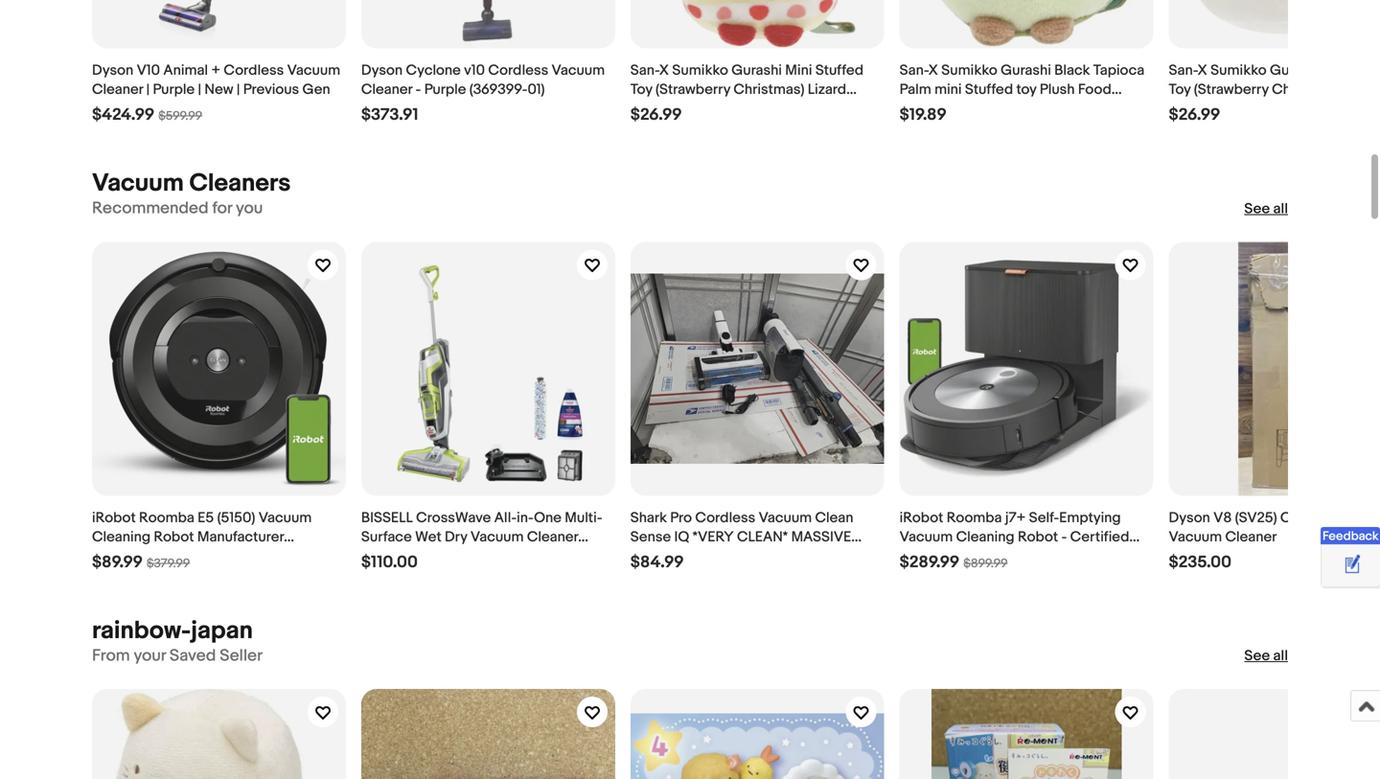 Task type: describe. For each thing, give the bounding box(es) containing it.
dyson inside dyson v8 (sv25) origin cordless $235.00
[[1169, 509, 1210, 526]]

shark pro cordless vacuum clean sense iq *very clean* massive suction $199 msrp
[[630, 509, 853, 565]]

new inside dyson v10 animal + cordless vacuum cleaner | purple | new | previous gen $424.99 $599.99
[[204, 81, 233, 98]]

e5
[[198, 509, 214, 526]]

stuffed inside san-x sumikko gurashi mini stuffed toy (strawberry christmas) lizard plush new
[[815, 62, 864, 79]]

palm
[[900, 81, 931, 98]]

plush for $19.89
[[1040, 81, 1075, 98]]

$289.99
[[900, 552, 960, 572]]

san-x sumikko gurashi mini stuffed toy (strawberry christmas) lizard plush new
[[630, 62, 864, 118]]

toy
[[1016, 81, 1037, 98]]

animal
[[163, 62, 208, 79]]

japan
[[191, 616, 253, 646]]

recommended for you element
[[92, 199, 263, 219]]

suction
[[630, 548, 692, 565]]

cordless inside dyson v8 (sv25) origin cordless $235.00
[[1324, 509, 1380, 526]]

toy
[[630, 81, 652, 98]]

dyson v10 animal + cordless vacuum cleaner | purple | new | previous gen $424.99 $599.99
[[92, 62, 340, 125]]

san-x sumikko gurashi mini stuf
[[1169, 62, 1380, 118]]

cleaning inside irobot roomba e5 (5150) vacuum cleaning robot manufacturer certified refurbished
[[92, 528, 151, 546]]

purple inside dyson v10 animal + cordless vacuum cleaner | purple | new | previous gen $424.99 $599.99
[[153, 81, 195, 98]]

new inside san-x sumikko gurashi mini stuffed toy (strawberry christmas) lizard plush new
[[669, 100, 698, 118]]

$19.89 text field
[[900, 105, 947, 125]]

roomba for $89.99
[[139, 509, 194, 526]]

- inside dyson cyclone v10 cordless vacuum cleaner - purple (369399-01) $373.91
[[416, 81, 421, 98]]

gurashi inside san-x sumikko gurashi mini stuf
[[1270, 62, 1320, 79]]

crosswave
[[416, 509, 491, 526]]

iq
[[674, 528, 689, 546]]

rainbow-japan link
[[92, 616, 253, 646]]

plush for $26.99
[[630, 100, 666, 118]]

dyson for new
[[92, 62, 133, 79]]

sense
[[630, 528, 671, 546]]

san- for palm
[[900, 62, 928, 79]]

dyson cyclone v10 cordless vacuum cleaner - purple (369399-01) $373.91
[[361, 62, 605, 125]]

purple inside dyson cyclone v10 cordless vacuum cleaner - purple (369399-01) $373.91
[[424, 81, 466, 98]]

v10
[[137, 62, 160, 79]]

from
[[92, 646, 130, 666]]

vacuum inside dyson v10 animal + cordless vacuum cleaner | purple | new | previous gen $424.99 $599.99
[[287, 62, 340, 79]]

vacuum cleaners link
[[92, 169, 291, 199]]

in-
[[517, 509, 534, 526]]

surface
[[361, 528, 412, 546]]

robot inside irobot roomba e5 (5150) vacuum cleaning robot manufacturer certified refurbished
[[154, 528, 194, 546]]

x for mini
[[928, 62, 938, 79]]

previous
[[243, 81, 299, 98]]

recommended
[[92, 199, 209, 219]]

origin
[[1280, 509, 1321, 526]]

mini
[[935, 81, 962, 98]]

$26.99 text field for san-x sumikko gurashi mini stuf
[[1169, 105, 1220, 125]]

$235.00
[[1169, 552, 1232, 572]]

emptying
[[1059, 509, 1121, 526]]

$424.99 text field
[[92, 105, 155, 125]]

cleaner inside dyson v10 animal + cordless vacuum cleaner | purple | new | previous gen $424.99 $599.99
[[92, 81, 143, 98]]

$899.99
[[963, 556, 1008, 571]]

see all link for japan
[[1244, 647, 1288, 666]]

vacuum inside dyson cyclone v10 cordless vacuum cleaner - purple (369399-01) $373.91
[[552, 62, 605, 79]]

$373.91 text field
[[361, 105, 418, 125]]

j7+
[[1005, 509, 1026, 526]]

multi-
[[565, 509, 602, 526]]

$110.00 text field
[[361, 552, 418, 572]]

all for japan
[[1273, 648, 1288, 665]]

shark
[[630, 509, 667, 526]]

clean*
[[737, 528, 788, 546]]

clean
[[815, 509, 853, 526]]

3 | from the left
[[237, 81, 240, 98]]

cleaning inside "irobot roomba j7+ self-emptying vacuum cleaning robot - certified refurbished!"
[[956, 528, 1015, 546]]

01)
[[528, 81, 545, 98]]

from your saved seller
[[92, 646, 263, 666]]

stuf
[[1354, 62, 1380, 79]]

you
[[236, 199, 263, 219]]

vacuum inside "bissell crosswave all-in-one multi- surface wet dry vacuum cleaner 1785a"
[[470, 528, 524, 546]]

cleaners
[[189, 169, 291, 199]]

$84.99 text field
[[630, 552, 684, 572]]

certified inside irobot roomba e5 (5150) vacuum cleaning robot manufacturer certified refurbished
[[92, 548, 151, 565]]

dyson v8 (sv25) origin cordless $235.00
[[1169, 509, 1380, 572]]

(sv25)
[[1235, 509, 1277, 526]]

black
[[1054, 62, 1090, 79]]

recommended for you
[[92, 199, 263, 219]]

cordless inside shark pro cordless vacuum clean sense iq *very clean* massive suction $199 msrp
[[695, 509, 755, 526]]

$26.99 for san-x sumikko gurashi mini stuffed toy (strawberry christmas) lizard plush new
[[630, 105, 682, 125]]

seller
[[220, 646, 263, 666]]

tapioca
[[1093, 62, 1145, 79]]

vacuum inside shark pro cordless vacuum clean sense iq *very clean* massive suction $199 msrp
[[759, 509, 812, 526]]

stuffed inside the san-x sumikko gurashi black tapioca palm mini stuffed toy plush food kingdom new
[[965, 81, 1013, 98]]

refurbished
[[154, 548, 234, 565]]

vacuum cleaners
[[92, 169, 291, 199]]

$89.99 $379.99
[[92, 552, 190, 572]]

previous price $899.99 text field
[[963, 556, 1008, 571]]

bissell crosswave all-in-one multi- surface wet dry vacuum cleaner 1785a
[[361, 509, 602, 565]]

gurashi for stuffed
[[1001, 62, 1051, 79]]

irobot roomba e5 (5150) vacuum cleaning robot manufacturer certified refurbished
[[92, 509, 312, 565]]

v10
[[464, 62, 485, 79]]

*very
[[693, 528, 734, 546]]

$110.00
[[361, 552, 418, 572]]

manufacturer
[[197, 528, 284, 546]]

msrp
[[728, 548, 767, 565]]

cordless inside dyson cyclone v10 cordless vacuum cleaner - purple (369399-01) $373.91
[[488, 62, 548, 79]]

wet
[[415, 528, 442, 546]]

self-
[[1029, 509, 1059, 526]]

from your saved seller element
[[92, 646, 263, 666]]

cordless inside dyson v10 animal + cordless vacuum cleaner | purple | new | previous gen $424.99 $599.99
[[224, 62, 284, 79]]



Task type: locate. For each thing, give the bounding box(es) containing it.
2 horizontal spatial new
[[962, 100, 991, 118]]

dyson left v10
[[92, 62, 133, 79]]

see for vacuum cleaners
[[1244, 200, 1270, 218]]

0 vertical spatial -
[[416, 81, 421, 98]]

$373.91
[[361, 105, 418, 125]]

2 horizontal spatial x
[[1198, 62, 1207, 79]]

gurashi
[[731, 62, 782, 79], [1001, 62, 1051, 79], [1270, 62, 1320, 79]]

$84.99
[[630, 552, 684, 572]]

1 $26.99 text field from the left
[[630, 105, 682, 125]]

0 horizontal spatial cleaner
[[92, 81, 143, 98]]

1 horizontal spatial |
[[198, 81, 201, 98]]

cleaning up $899.99 text field
[[956, 528, 1015, 546]]

2 horizontal spatial gurashi
[[1270, 62, 1320, 79]]

stuffed
[[815, 62, 864, 79], [965, 81, 1013, 98]]

robot down self-
[[1018, 528, 1058, 546]]

cleaning
[[92, 528, 151, 546], [956, 528, 1015, 546]]

$599.99
[[158, 109, 202, 124]]

cleaner up $424.99 text field
[[92, 81, 143, 98]]

1 horizontal spatial certified
[[1070, 528, 1129, 546]]

gurashi up toy
[[1001, 62, 1051, 79]]

x up mini
[[928, 62, 938, 79]]

2 roomba from the left
[[947, 509, 1002, 526]]

x for (strawberry
[[659, 62, 669, 79]]

gurashi inside san-x sumikko gurashi mini stuffed toy (strawberry christmas) lizard plush new
[[731, 62, 782, 79]]

see all link
[[1244, 199, 1288, 219], [1244, 647, 1288, 666]]

2 see from the top
[[1244, 648, 1270, 665]]

saved
[[170, 646, 216, 666]]

0 vertical spatial plush
[[1040, 81, 1075, 98]]

0 vertical spatial certified
[[1070, 528, 1129, 546]]

roomba left e5
[[139, 509, 194, 526]]

mini left stuf
[[1324, 62, 1351, 79]]

san- inside the san-x sumikko gurashi black tapioca palm mini stuffed toy plush food kingdom new
[[900, 62, 928, 79]]

gen
[[302, 81, 330, 98]]

2 horizontal spatial san-
[[1169, 62, 1198, 79]]

1 vertical spatial stuffed
[[965, 81, 1013, 98]]

2 purple from the left
[[424, 81, 466, 98]]

1 irobot from the left
[[92, 509, 136, 526]]

dry
[[445, 528, 467, 546]]

2 see all link from the top
[[1244, 647, 1288, 666]]

irobot up $89.99
[[92, 509, 136, 526]]

$379.99
[[147, 556, 190, 571]]

vacuum inside "irobot roomba j7+ self-emptying vacuum cleaning robot - certified refurbished!"
[[900, 528, 953, 546]]

$26.99 text field
[[630, 105, 682, 125], [1169, 105, 1220, 125]]

see
[[1244, 200, 1270, 218], [1244, 648, 1270, 665]]

1 all from the top
[[1273, 200, 1288, 218]]

0 vertical spatial all
[[1273, 200, 1288, 218]]

dyson left v8
[[1169, 509, 1210, 526]]

1 see from the top
[[1244, 200, 1270, 218]]

plush inside the san-x sumikko gurashi black tapioca palm mini stuffed toy plush food kingdom new
[[1040, 81, 1075, 98]]

$199
[[695, 548, 725, 565]]

irobot up refurbished!
[[900, 509, 943, 526]]

sumikko inside san-x sumikko gurashi mini stuffed toy (strawberry christmas) lizard plush new
[[672, 62, 728, 79]]

| down 'animal'
[[198, 81, 201, 98]]

pro
[[670, 509, 692, 526]]

0 horizontal spatial purple
[[153, 81, 195, 98]]

new down +
[[204, 81, 233, 98]]

irobot for $89.99
[[92, 509, 136, 526]]

your
[[134, 646, 166, 666]]

new inside the san-x sumikko gurashi black tapioca palm mini stuffed toy plush food kingdom new
[[962, 100, 991, 118]]

$26.99 text field for san-x sumikko gurashi mini stuffed toy (strawberry christmas) lizard plush new
[[630, 105, 682, 125]]

1 horizontal spatial gurashi
[[1001, 62, 1051, 79]]

stuffed up lizard
[[815, 62, 864, 79]]

new
[[204, 81, 233, 98], [669, 100, 698, 118], [962, 100, 991, 118]]

v8
[[1214, 509, 1232, 526]]

0 horizontal spatial x
[[659, 62, 669, 79]]

2 all from the top
[[1273, 648, 1288, 665]]

1 horizontal spatial roomba
[[947, 509, 1002, 526]]

cordless up previous
[[224, 62, 284, 79]]

new right kingdom
[[962, 100, 991, 118]]

see all
[[1244, 200, 1288, 218], [1244, 648, 1288, 665]]

1 horizontal spatial dyson
[[361, 62, 403, 79]]

1 horizontal spatial sumikko
[[941, 62, 997, 79]]

1 horizontal spatial -
[[1061, 528, 1067, 546]]

mini inside san-x sumikko gurashi mini stuffed toy (strawberry christmas) lizard plush new
[[785, 62, 812, 79]]

dyson
[[92, 62, 133, 79], [361, 62, 403, 79], [1169, 509, 1210, 526]]

0 horizontal spatial irobot
[[92, 509, 136, 526]]

irobot roomba j7+ self-emptying vacuum cleaning robot - certified refurbished!
[[900, 509, 1129, 565]]

- inside "irobot roomba j7+ self-emptying vacuum cleaning robot - certified refurbished!"
[[1061, 528, 1067, 546]]

for
[[212, 199, 232, 219]]

cleaner inside dyson cyclone v10 cordless vacuum cleaner - purple (369399-01) $373.91
[[361, 81, 412, 98]]

$19.89
[[900, 105, 947, 125]]

2 robot from the left
[[1018, 528, 1058, 546]]

robot
[[154, 528, 194, 546], [1018, 528, 1058, 546]]

christmas)
[[734, 81, 805, 98]]

1 horizontal spatial $26.99 text field
[[1169, 105, 1220, 125]]

1 horizontal spatial $26.99
[[1169, 105, 1220, 125]]

2 gurashi from the left
[[1001, 62, 1051, 79]]

x inside san-x sumikko gurashi mini stuffed toy (strawberry christmas) lizard plush new
[[659, 62, 669, 79]]

0 horizontal spatial -
[[416, 81, 421, 98]]

plush inside san-x sumikko gurashi mini stuffed toy (strawberry christmas) lizard plush new
[[630, 100, 666, 118]]

rainbow-japan
[[92, 616, 253, 646]]

$89.99
[[92, 552, 143, 572]]

certified inside "irobot roomba j7+ self-emptying vacuum cleaning robot - certified refurbished!"
[[1070, 528, 1129, 546]]

1 vertical spatial see
[[1244, 648, 1270, 665]]

(strawberry
[[656, 81, 730, 98]]

0 horizontal spatial san-
[[630, 62, 659, 79]]

1 mini from the left
[[785, 62, 812, 79]]

(369399-
[[469, 81, 528, 98]]

2 $26.99 from the left
[[1169, 105, 1220, 125]]

2 horizontal spatial sumikko
[[1211, 62, 1267, 79]]

roomba left j7+
[[947, 509, 1002, 526]]

dyson for $373.91
[[361, 62, 403, 79]]

mini for stuffed
[[785, 62, 812, 79]]

2 cleaning from the left
[[956, 528, 1015, 546]]

one
[[534, 509, 562, 526]]

vacuum inside irobot roomba e5 (5150) vacuum cleaning robot manufacturer certified refurbished
[[258, 509, 312, 526]]

all
[[1273, 200, 1288, 218], [1273, 648, 1288, 665]]

1 horizontal spatial plush
[[1040, 81, 1075, 98]]

- down emptying
[[1061, 528, 1067, 546]]

0 horizontal spatial gurashi
[[731, 62, 782, 79]]

1 x from the left
[[659, 62, 669, 79]]

previous price $379.99 text field
[[147, 556, 190, 571]]

plush down black
[[1040, 81, 1075, 98]]

3 gurashi from the left
[[1270, 62, 1320, 79]]

$424.99
[[92, 105, 155, 125]]

stuffed left toy
[[965, 81, 1013, 98]]

sumikko inside san-x sumikko gurashi mini stuf
[[1211, 62, 1267, 79]]

dyson up $373.91
[[361, 62, 403, 79]]

cleaning up $89.99 text box
[[92, 528, 151, 546]]

gurashi inside the san-x sumikko gurashi black tapioca palm mini stuffed toy plush food kingdom new
[[1001, 62, 1051, 79]]

dyson inside dyson cyclone v10 cordless vacuum cleaner - purple (369399-01) $373.91
[[361, 62, 403, 79]]

0 horizontal spatial plush
[[630, 100, 666, 118]]

bissell
[[361, 509, 413, 526]]

robot up $379.99
[[154, 528, 194, 546]]

0 horizontal spatial |
[[146, 81, 150, 98]]

| left previous
[[237, 81, 240, 98]]

all-
[[494, 509, 517, 526]]

gurashi for christmas)
[[731, 62, 782, 79]]

cyclone
[[406, 62, 461, 79]]

0 horizontal spatial $26.99 text field
[[630, 105, 682, 125]]

1 vertical spatial -
[[1061, 528, 1067, 546]]

feedback
[[1323, 529, 1379, 544]]

robot inside "irobot roomba j7+ self-emptying vacuum cleaning robot - certified refurbished!"
[[1018, 528, 1058, 546]]

x inside the san-x sumikko gurashi black tapioca palm mini stuffed toy plush food kingdom new
[[928, 62, 938, 79]]

see all for japan
[[1244, 648, 1288, 665]]

san- inside san-x sumikko gurashi mini stuffed toy (strawberry christmas) lizard plush new
[[630, 62, 659, 79]]

1785a
[[361, 548, 398, 565]]

irobot inside irobot roomba e5 (5150) vacuum cleaning robot manufacturer certified refurbished
[[92, 509, 136, 526]]

irobot
[[92, 509, 136, 526], [900, 509, 943, 526]]

0 vertical spatial stuffed
[[815, 62, 864, 79]]

1 vertical spatial all
[[1273, 648, 1288, 665]]

2 horizontal spatial cleaner
[[527, 528, 578, 546]]

sumikko for mini
[[941, 62, 997, 79]]

sumikko
[[672, 62, 728, 79], [941, 62, 997, 79], [1211, 62, 1267, 79]]

x up the (strawberry
[[659, 62, 669, 79]]

$89.99 text field
[[92, 552, 143, 572]]

1 horizontal spatial purple
[[424, 81, 466, 98]]

$235.00 text field
[[1169, 552, 1232, 572]]

all for cleaners
[[1273, 200, 1288, 218]]

$26.99 for san-x sumikko gurashi mini stuf
[[1169, 105, 1220, 125]]

new down the (strawberry
[[669, 100, 698, 118]]

roomba for $289.99
[[947, 509, 1002, 526]]

sumikko for (strawberry
[[672, 62, 728, 79]]

san- right tapioca
[[1169, 62, 1198, 79]]

see for rainbow-japan
[[1244, 648, 1270, 665]]

0 horizontal spatial cleaning
[[92, 528, 151, 546]]

1 horizontal spatial irobot
[[900, 509, 943, 526]]

1 roomba from the left
[[139, 509, 194, 526]]

1 sumikko from the left
[[672, 62, 728, 79]]

1 horizontal spatial san-
[[900, 62, 928, 79]]

2 horizontal spatial dyson
[[1169, 509, 1210, 526]]

3 san- from the left
[[1169, 62, 1198, 79]]

x right tapioca
[[1198, 62, 1207, 79]]

x inside san-x sumikko gurashi mini stuf
[[1198, 62, 1207, 79]]

-
[[416, 81, 421, 98], [1061, 528, 1067, 546]]

1 robot from the left
[[154, 528, 194, 546]]

san- for toy
[[630, 62, 659, 79]]

1 | from the left
[[146, 81, 150, 98]]

previous price $599.99 text field
[[158, 109, 202, 124]]

1 vertical spatial see all link
[[1244, 647, 1288, 666]]

cleaner down one
[[527, 528, 578, 546]]

san- up "palm"
[[900, 62, 928, 79]]

1 horizontal spatial cleaner
[[361, 81, 412, 98]]

1 see all link from the top
[[1244, 199, 1288, 219]]

0 vertical spatial see
[[1244, 200, 1270, 218]]

2 see all from the top
[[1244, 648, 1288, 665]]

2 | from the left
[[198, 81, 201, 98]]

0 horizontal spatial new
[[204, 81, 233, 98]]

gurashi up christmas)
[[731, 62, 782, 79]]

1 horizontal spatial x
[[928, 62, 938, 79]]

mini for stuf
[[1324, 62, 1351, 79]]

kingdom
[[900, 100, 959, 118]]

0 horizontal spatial $26.99
[[630, 105, 682, 125]]

irobot inside "irobot roomba j7+ self-emptying vacuum cleaning robot - certified refurbished!"
[[900, 509, 943, 526]]

lizard
[[808, 81, 846, 98]]

1 horizontal spatial new
[[669, 100, 698, 118]]

cleaner up $373.91
[[361, 81, 412, 98]]

san-x sumikko gurashi black tapioca palm mini stuffed toy plush food kingdom new
[[900, 62, 1145, 118]]

2 sumikko from the left
[[941, 62, 997, 79]]

plush
[[1040, 81, 1075, 98], [630, 100, 666, 118]]

0 vertical spatial see all link
[[1244, 199, 1288, 219]]

0 vertical spatial see all
[[1244, 200, 1288, 218]]

cordless up feedback
[[1324, 509, 1380, 526]]

mini inside san-x sumikko gurashi mini stuf
[[1324, 62, 1351, 79]]

0 horizontal spatial roomba
[[139, 509, 194, 526]]

0 horizontal spatial sumikko
[[672, 62, 728, 79]]

- down cyclone
[[416, 81, 421, 98]]

1 vertical spatial see all
[[1244, 648, 1288, 665]]

1 purple from the left
[[153, 81, 195, 98]]

food
[[1078, 81, 1112, 98]]

2 x from the left
[[928, 62, 938, 79]]

irobot for $289.99
[[900, 509, 943, 526]]

plush down toy
[[630, 100, 666, 118]]

cordless up *very
[[695, 509, 755, 526]]

1 see all from the top
[[1244, 200, 1288, 218]]

mini up lizard
[[785, 62, 812, 79]]

|
[[146, 81, 150, 98], [198, 81, 201, 98], [237, 81, 240, 98]]

0 horizontal spatial stuffed
[[815, 62, 864, 79]]

2 mini from the left
[[1324, 62, 1351, 79]]

mini
[[785, 62, 812, 79], [1324, 62, 1351, 79]]

0 horizontal spatial certified
[[92, 548, 151, 565]]

1 gurashi from the left
[[731, 62, 782, 79]]

1 horizontal spatial stuffed
[[965, 81, 1013, 98]]

san- inside san-x sumikko gurashi mini stuf
[[1169, 62, 1198, 79]]

roomba inside irobot roomba e5 (5150) vacuum cleaning robot manufacturer certified refurbished
[[139, 509, 194, 526]]

purple down cyclone
[[424, 81, 466, 98]]

vacuum
[[287, 62, 340, 79], [552, 62, 605, 79], [92, 169, 184, 199], [258, 509, 312, 526], [759, 509, 812, 526], [470, 528, 524, 546], [900, 528, 953, 546]]

1 horizontal spatial cleaning
[[956, 528, 1015, 546]]

$289.99 $899.99
[[900, 552, 1008, 572]]

cleaner
[[92, 81, 143, 98], [361, 81, 412, 98], [527, 528, 578, 546]]

1 san- from the left
[[630, 62, 659, 79]]

2 san- from the left
[[900, 62, 928, 79]]

cleaner inside "bissell crosswave all-in-one multi- surface wet dry vacuum cleaner 1785a"
[[527, 528, 578, 546]]

refurbished!
[[900, 548, 984, 565]]

0 horizontal spatial robot
[[154, 528, 194, 546]]

roomba
[[139, 509, 194, 526], [947, 509, 1002, 526]]

massive
[[791, 528, 851, 546]]

1 horizontal spatial robot
[[1018, 528, 1058, 546]]

1 $26.99 from the left
[[630, 105, 682, 125]]

gurashi left stuf
[[1270, 62, 1320, 79]]

1 horizontal spatial mini
[[1324, 62, 1351, 79]]

$26.99
[[630, 105, 682, 125], [1169, 105, 1220, 125]]

see all link for cleaners
[[1244, 199, 1288, 219]]

$289.99 text field
[[900, 552, 960, 572]]

3 sumikko from the left
[[1211, 62, 1267, 79]]

2 irobot from the left
[[900, 509, 943, 526]]

3 x from the left
[[1198, 62, 1207, 79]]

2 horizontal spatial |
[[237, 81, 240, 98]]

purple down 'animal'
[[153, 81, 195, 98]]

cordless up 01)
[[488, 62, 548, 79]]

0 horizontal spatial dyson
[[92, 62, 133, 79]]

certified
[[1070, 528, 1129, 546], [92, 548, 151, 565]]

1 vertical spatial certified
[[92, 548, 151, 565]]

2 $26.99 text field from the left
[[1169, 105, 1220, 125]]

purple
[[153, 81, 195, 98], [424, 81, 466, 98]]

rainbow-
[[92, 616, 191, 646]]

(5150)
[[217, 509, 255, 526]]

see all for cleaners
[[1244, 200, 1288, 218]]

sumikko inside the san-x sumikko gurashi black tapioca palm mini stuffed toy plush food kingdom new
[[941, 62, 997, 79]]

dyson inside dyson v10 animal + cordless vacuum cleaner | purple | new | previous gen $424.99 $599.99
[[92, 62, 133, 79]]

1 vertical spatial plush
[[630, 100, 666, 118]]

+
[[211, 62, 220, 79]]

1 cleaning from the left
[[92, 528, 151, 546]]

0 horizontal spatial mini
[[785, 62, 812, 79]]

| down v10
[[146, 81, 150, 98]]

san- up toy
[[630, 62, 659, 79]]

roomba inside "irobot roomba j7+ self-emptying vacuum cleaning robot - certified refurbished!"
[[947, 509, 1002, 526]]



Task type: vqa. For each thing, say whether or not it's contained in the screenshot.
(369399-
yes



